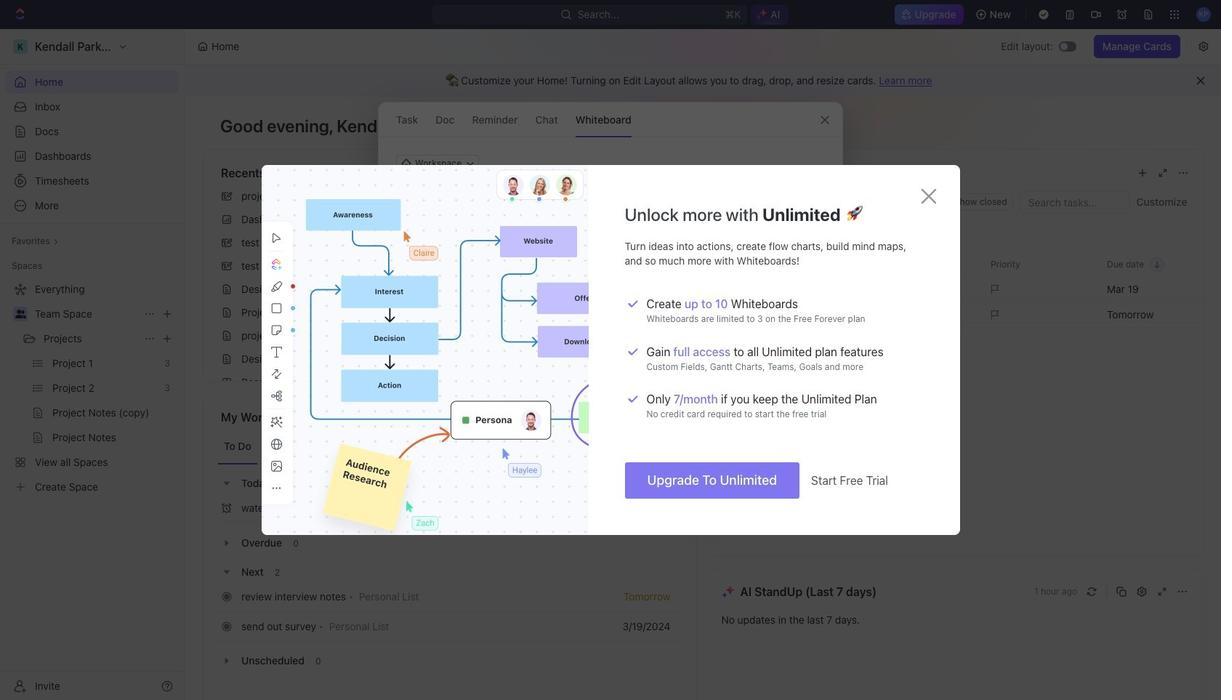 Task type: locate. For each thing, give the bounding box(es) containing it.
tab list
[[218, 429, 683, 465]]

dialog
[[378, 102, 844, 317], [261, 165, 960, 535]]

tree inside sidebar navigation
[[6, 278, 179, 499]]

Name this Whiteboard... field
[[379, 184, 843, 201]]

tree
[[6, 278, 179, 499]]

alert
[[185, 65, 1222, 97]]

sidebar navigation
[[0, 29, 185, 700]]



Task type: describe. For each thing, give the bounding box(es) containing it.
Search tasks... text field
[[1020, 191, 1129, 213]]

user group image
[[15, 310, 26, 319]]



Task type: vqa. For each thing, say whether or not it's contained in the screenshot.
Name this Whiteboard... Field
yes



